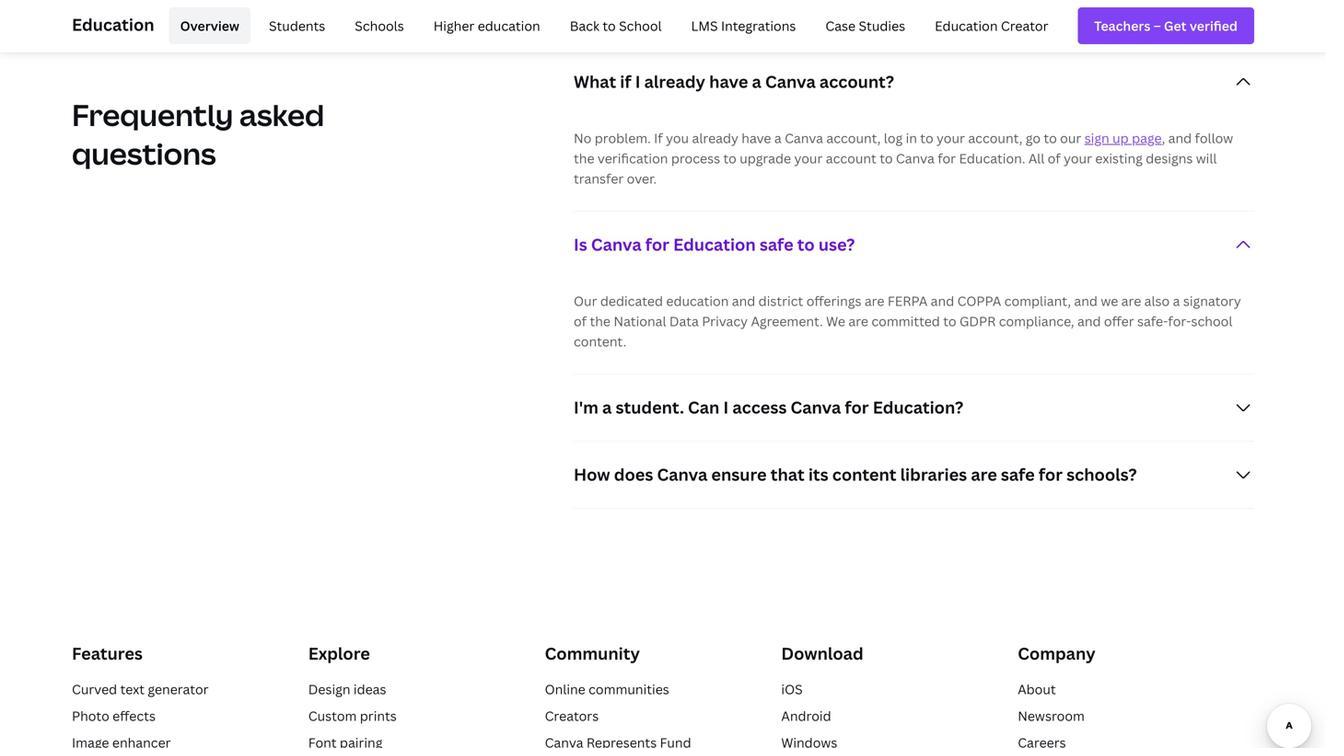 Task type: locate. For each thing, give the bounding box(es) containing it.
school inside the our dedicated education and district offerings are ferpa and coppa compliant, and we are also a signatory of the national data privacy agreement. we are committed to gdpr compliance, and offer safe-for-school content.
[[1191, 313, 1232, 330]]

eligibility guidelines. link
[[890, 7, 1015, 24]]

canva inside canva for education is available for k-12 (primary and secondary) educators, their students, and qualified school districts and institutions. check out our full
[[574, 0, 612, 4]]

up
[[1113, 129, 1129, 147]]

for up dedicated
[[645, 233, 669, 256]]

0 vertical spatial of
[[1048, 150, 1061, 167]]

2 account, from the left
[[968, 129, 1023, 147]]

agreement.
[[751, 313, 823, 330]]

our left sign
[[1060, 129, 1081, 147]]

1 vertical spatial the
[[590, 313, 611, 330]]

institutions.
[[699, 7, 773, 24]]

for left 'education?'
[[845, 396, 869, 419]]

school down signatory
[[1191, 313, 1232, 330]]

and right ,
[[1168, 129, 1192, 147]]

safe up district
[[760, 233, 793, 256]]

safe
[[760, 233, 793, 256], [1001, 464, 1035, 486]]

problem.
[[595, 129, 651, 147]]

and up full
[[880, 0, 903, 4]]

case
[[825, 17, 856, 35]]

overview
[[180, 17, 239, 35]]

and down we
[[1077, 313, 1101, 330]]

for inside , and follow the verification process to upgrade your account to canva for education. all of your existing designs will transfer over.
[[938, 150, 956, 167]]

is canva for education safe to use? button
[[574, 212, 1254, 278]]

account, up education.
[[968, 129, 1023, 147]]

have up upgrade
[[742, 129, 771, 147]]

education up data
[[666, 292, 729, 310]]

i right if
[[635, 70, 640, 93]]

for-
[[1168, 313, 1191, 330]]

design ideas custom prints
[[308, 681, 397, 725]]

0 horizontal spatial education
[[478, 17, 540, 35]]

schools
[[355, 17, 404, 35]]

your down sign
[[1064, 150, 1092, 167]]

a down integrations on the right top of page
[[752, 70, 761, 93]]

generator
[[148, 681, 209, 698]]

i right can
[[723, 396, 729, 419]]

a
[[752, 70, 761, 93], [774, 129, 782, 147], [1173, 292, 1180, 310], [602, 396, 612, 419]]

and inside , and follow the verification process to upgrade your account to canva for education. all of your existing designs will transfer over.
[[1168, 129, 1192, 147]]

the down no
[[574, 150, 594, 167]]

to inside the our dedicated education and district offerings are ferpa and coppa compliant, and we are also a signatory of the national data privacy agreement. we are committed to gdpr compliance, and offer safe-for-school content.
[[943, 313, 956, 330]]

of
[[1048, 150, 1061, 167], [574, 313, 587, 330]]

company
[[1018, 643, 1096, 665]]

education
[[637, 0, 700, 4], [72, 13, 154, 36], [935, 17, 998, 35], [673, 233, 756, 256]]

1 horizontal spatial account,
[[968, 129, 1023, 147]]

1 account, from the left
[[826, 129, 881, 147]]

canva
[[574, 0, 612, 4], [765, 70, 816, 93], [785, 129, 823, 147], [896, 150, 935, 167], [591, 233, 642, 256], [791, 396, 841, 419], [657, 464, 707, 486]]

1 vertical spatial of
[[574, 313, 587, 330]]

i'm a student. can i access canva for education?
[[574, 396, 963, 419]]

all
[[1028, 150, 1044, 167]]

safe inside is canva for education safe to use? dropdown button
[[760, 233, 793, 256]]

account, up account
[[826, 129, 881, 147]]

0 horizontal spatial our
[[842, 7, 863, 24]]

to left use?
[[797, 233, 815, 256]]

national
[[614, 313, 666, 330]]

for inside dropdown button
[[645, 233, 669, 256]]

0 horizontal spatial i
[[635, 70, 640, 93]]

ios
[[781, 681, 803, 698]]

for left education.
[[938, 150, 956, 167]]

your right in
[[937, 129, 965, 147]]

lms integrations link
[[680, 7, 807, 44]]

process
[[671, 150, 720, 167]]

canva down in
[[896, 150, 935, 167]]

canva down integrations on the right top of page
[[765, 70, 816, 93]]

asked
[[239, 95, 324, 135]]

are
[[865, 292, 884, 310], [1121, 292, 1141, 310], [848, 313, 868, 330], [971, 464, 997, 486]]

1 vertical spatial education
[[666, 292, 729, 310]]

student.
[[616, 396, 684, 419]]

0 vertical spatial safe
[[760, 233, 793, 256]]

check
[[776, 7, 814, 24]]

0 vertical spatial school
[[574, 7, 615, 24]]

1 vertical spatial already
[[692, 129, 738, 147]]

does
[[614, 464, 653, 486]]

and up privacy
[[732, 292, 755, 310]]

safe inside how does canva ensure that its content libraries are safe for schools? dropdown button
[[1001, 464, 1035, 486]]

already right if
[[644, 70, 705, 93]]

menu bar containing overview
[[162, 7, 1059, 44]]

already
[[644, 70, 705, 93], [692, 129, 738, 147]]

1 vertical spatial i
[[723, 396, 729, 419]]

sign up page link
[[1085, 129, 1162, 147]]

school left the school on the top
[[574, 7, 615, 24]]

for left 'k-'
[[774, 0, 793, 4]]

canva right access
[[791, 396, 841, 419]]

their
[[1048, 0, 1078, 4]]

school inside canva for education is available for k-12 (primary and secondary) educators, their students, and qualified school districts and institutions. check out our full
[[574, 7, 615, 24]]

safe left 'schools?'
[[1001, 464, 1035, 486]]

i
[[635, 70, 640, 93], [723, 396, 729, 419]]

your left account
[[794, 150, 823, 167]]

a inside the our dedicated education and district offerings are ferpa and coppa compliant, and we are also a signatory of the national data privacy agreement. we are committed to gdpr compliance, and offer safe-for-school content.
[[1173, 292, 1180, 310]]

for up districts on the top
[[615, 0, 634, 4]]

1 horizontal spatial our
[[1060, 129, 1081, 147]]

design ideas link
[[308, 681, 386, 698]]

0 horizontal spatial account,
[[826, 129, 881, 147]]

designs
[[1146, 150, 1193, 167]]

and left we
[[1074, 292, 1098, 310]]

case studies
[[825, 17, 905, 35]]

higher education link
[[422, 7, 551, 44]]

creators
[[545, 708, 599, 725]]

0 vertical spatial already
[[644, 70, 705, 93]]

1 horizontal spatial i
[[723, 396, 729, 419]]

of down our
[[574, 313, 587, 330]]

we
[[826, 313, 845, 330]]

menu bar
[[162, 7, 1059, 44]]

of inside , and follow the verification process to upgrade your account to canva for education. all of your existing designs will transfer over.
[[1048, 150, 1061, 167]]

to
[[603, 17, 616, 35], [920, 129, 933, 147], [1044, 129, 1057, 147], [723, 150, 737, 167], [880, 150, 893, 167], [797, 233, 815, 256], [943, 313, 956, 330]]

and right districts on the top
[[672, 7, 696, 24]]

i inside dropdown button
[[723, 396, 729, 419]]

school
[[619, 17, 662, 35]]

1 vertical spatial safe
[[1001, 464, 1035, 486]]

1 horizontal spatial of
[[1048, 150, 1061, 167]]

teachers – get verified image
[[1094, 16, 1238, 35]]

have inside dropdown button
[[709, 70, 748, 93]]

1 vertical spatial have
[[742, 129, 771, 147]]

is canva for education safe to use?
[[574, 233, 855, 256]]

education right higher
[[478, 17, 540, 35]]

canva right does
[[657, 464, 707, 486]]

are inside dropdown button
[[971, 464, 997, 486]]

photo
[[72, 708, 109, 725]]

i'm a student. can i access canva for education? button
[[574, 375, 1254, 441]]

of right all
[[1048, 150, 1061, 167]]

0 horizontal spatial school
[[574, 7, 615, 24]]

lms integrations
[[691, 17, 796, 35]]

back
[[570, 17, 599, 35]]

canva inside what if i already have a canva account? dropdown button
[[765, 70, 816, 93]]

creators link
[[545, 708, 599, 725]]

higher
[[433, 17, 475, 35]]

1 vertical spatial school
[[1191, 313, 1232, 330]]

privacy
[[702, 313, 748, 330]]

custom prints link
[[308, 708, 397, 725]]

online communities link
[[545, 681, 669, 698]]

a up upgrade
[[774, 129, 782, 147]]

1 horizontal spatial school
[[1191, 313, 1232, 330]]

is
[[574, 233, 587, 256]]

students,
[[1081, 0, 1139, 4]]

have down lms integrations in the right of the page
[[709, 70, 748, 93]]

back to school
[[570, 17, 662, 35]]

0 vertical spatial i
[[635, 70, 640, 93]]

canva inside how does canva ensure that its content libraries are safe for schools? dropdown button
[[657, 464, 707, 486]]

how
[[574, 464, 610, 486]]

and
[[880, 0, 903, 4], [1142, 0, 1166, 4], [672, 7, 696, 24], [1168, 129, 1192, 147], [732, 292, 755, 310], [931, 292, 954, 310], [1074, 292, 1098, 310], [1077, 313, 1101, 330]]

the up content.
[[590, 313, 611, 330]]

0 vertical spatial have
[[709, 70, 748, 93]]

1 horizontal spatial safe
[[1001, 464, 1035, 486]]

account?
[[820, 70, 894, 93]]

full
[[866, 7, 887, 24]]

access
[[732, 396, 787, 419]]

a right i'm
[[602, 396, 612, 419]]

for
[[615, 0, 634, 4], [774, 0, 793, 4], [938, 150, 956, 167], [645, 233, 669, 256], [845, 396, 869, 419], [1039, 464, 1063, 486]]

0 horizontal spatial of
[[574, 313, 587, 330]]

canva right is
[[591, 233, 642, 256]]

we
[[1101, 292, 1118, 310]]

a right also
[[1173, 292, 1180, 310]]

districts
[[618, 7, 669, 24]]

1 horizontal spatial education
[[666, 292, 729, 310]]

0 vertical spatial the
[[574, 150, 594, 167]]

out
[[817, 7, 839, 24]]

android
[[781, 708, 831, 725]]

upgrade
[[740, 150, 791, 167]]

(primary
[[824, 0, 877, 4]]

and right ferpa
[[931, 292, 954, 310]]

our down '(primary'
[[842, 7, 863, 24]]

to right back
[[603, 17, 616, 35]]

to right in
[[920, 129, 933, 147]]

what if i already have a canva account?
[[574, 70, 894, 93]]

online
[[545, 681, 585, 698]]

our
[[574, 292, 597, 310]]

0 horizontal spatial safe
[[760, 233, 793, 256]]

i'm
[[574, 396, 598, 419]]

already up process
[[692, 129, 738, 147]]

canva up back
[[574, 0, 612, 4]]

eligibility guidelines.
[[890, 7, 1015, 24]]

our
[[842, 7, 863, 24], [1060, 129, 1081, 147]]

to left gdpr
[[943, 313, 956, 330]]

0 vertical spatial our
[[842, 7, 863, 24]]



Task type: describe. For each thing, give the bounding box(es) containing it.
signatory
[[1183, 292, 1241, 310]]

no problem. if you already have a canva account, log in to your account, go to our sign up page
[[574, 129, 1162, 147]]

education inside the our dedicated education and district offerings are ferpa and coppa compliant, and we are also a signatory of the national data privacy agreement. we are committed to gdpr compliance, and offer safe-for-school content.
[[666, 292, 729, 310]]

coppa
[[957, 292, 1001, 310]]

already inside what if i already have a canva account? dropdown button
[[644, 70, 705, 93]]

compliance,
[[999, 313, 1074, 330]]

over.
[[627, 170, 657, 187]]

android link
[[781, 708, 831, 725]]

curved text generator link
[[72, 681, 209, 698]]

to inside dropdown button
[[797, 233, 815, 256]]

canva inside , and follow the verification process to upgrade your account to canva for education. all of your existing designs will transfer over.
[[896, 150, 935, 167]]

education creator link
[[924, 7, 1059, 44]]

photo effects link
[[72, 708, 156, 725]]

offerings
[[806, 292, 861, 310]]

our inside canva for education is available for k-12 (primary and secondary) educators, their students, and qualified school districts and institutions. check out our full
[[842, 7, 863, 24]]

about newsroom
[[1018, 681, 1085, 725]]

of inside the our dedicated education and district offerings are ferpa and coppa compliant, and we are also a signatory of the national data privacy agreement. we are committed to gdpr compliance, and offer safe-for-school content.
[[574, 313, 587, 330]]

2 horizontal spatial your
[[1064, 150, 1092, 167]]

design
[[308, 681, 350, 698]]

canva up upgrade
[[785, 129, 823, 147]]

education element
[[72, 0, 1254, 52]]

available
[[716, 0, 771, 4]]

the inside the our dedicated education and district offerings are ferpa and coppa compliant, and we are also a signatory of the national data privacy agreement. we are committed to gdpr compliance, and offer safe-for-school content.
[[590, 313, 611, 330]]

1 horizontal spatial your
[[937, 129, 965, 147]]

download
[[781, 643, 863, 665]]

education.
[[959, 150, 1025, 167]]

verification
[[598, 150, 668, 167]]

overview link
[[169, 7, 250, 44]]

to down log
[[880, 150, 893, 167]]

education?
[[873, 396, 963, 419]]

to right process
[[723, 150, 737, 167]]

0 horizontal spatial your
[[794, 150, 823, 167]]

community
[[545, 643, 640, 665]]

ios android
[[781, 681, 831, 725]]

canva inside is canva for education safe to use? dropdown button
[[591, 233, 642, 256]]

curved
[[72, 681, 117, 698]]

curved text generator photo effects
[[72, 681, 209, 725]]

ensure
[[711, 464, 767, 486]]

and up the 'teachers – get verified' 'image'
[[1142, 0, 1166, 4]]

features
[[72, 643, 143, 665]]

ios link
[[781, 681, 803, 698]]

what if i already have a canva account? button
[[574, 49, 1254, 115]]

is
[[703, 0, 713, 4]]

schools?
[[1067, 464, 1137, 486]]

prints
[[360, 708, 397, 725]]

that
[[771, 464, 805, 486]]

qualified
[[1169, 0, 1223, 4]]

text
[[120, 681, 145, 698]]

,
[[1162, 129, 1165, 147]]

ideas
[[354, 681, 386, 698]]

creator
[[1001, 17, 1048, 35]]

to right "go"
[[1044, 129, 1057, 147]]

explore
[[308, 643, 370, 665]]

higher education
[[433, 17, 540, 35]]

education inside education creator link
[[935, 17, 998, 35]]

if
[[620, 70, 631, 93]]

the inside , and follow the verification process to upgrade your account to canva for education. all of your existing designs will transfer over.
[[574, 150, 594, 167]]

will
[[1196, 150, 1217, 167]]

for left 'schools?'
[[1039, 464, 1063, 486]]

about link
[[1018, 681, 1056, 698]]

compliant,
[[1004, 292, 1071, 310]]

libraries
[[900, 464, 967, 486]]

students
[[269, 17, 325, 35]]

ferpa
[[888, 292, 928, 310]]

newsroom
[[1018, 708, 1085, 725]]

case studies link
[[814, 7, 916, 44]]

follow
[[1195, 129, 1233, 147]]

go
[[1026, 129, 1041, 147]]

education creator
[[935, 17, 1048, 35]]

content
[[832, 464, 896, 486]]

its
[[808, 464, 828, 486]]

use?
[[818, 233, 855, 256]]

1 vertical spatial our
[[1060, 129, 1081, 147]]

lms
[[691, 17, 718, 35]]

communities
[[589, 681, 669, 698]]

how does canva ensure that its content libraries are safe for schools? button
[[574, 442, 1254, 508]]

integrations
[[721, 17, 796, 35]]

12
[[806, 0, 820, 4]]

0 vertical spatial education
[[478, 17, 540, 35]]

transfer
[[574, 170, 624, 187]]

committed
[[872, 313, 940, 330]]

what
[[574, 70, 616, 93]]

educators,
[[979, 0, 1045, 4]]

i inside dropdown button
[[635, 70, 640, 93]]

content.
[[574, 333, 626, 350]]

safe-
[[1137, 313, 1168, 330]]

a inside dropdown button
[[602, 396, 612, 419]]

canva inside i'm a student. can i access canva for education? dropdown button
[[791, 396, 841, 419]]

schools link
[[344, 7, 415, 44]]

students link
[[258, 7, 336, 44]]

sign
[[1085, 129, 1109, 147]]

custom
[[308, 708, 357, 725]]

education inside is canva for education safe to use? dropdown button
[[673, 233, 756, 256]]

a inside dropdown button
[[752, 70, 761, 93]]

in
[[906, 129, 917, 147]]

district
[[759, 292, 803, 310]]

our dedicated education and district offerings are ferpa and coppa compliant, and we are also a signatory of the national data privacy agreement. we are committed to gdpr compliance, and offer safe-for-school content.
[[574, 292, 1241, 350]]

education inside canva for education is available for k-12 (primary and secondary) educators, their students, and qualified school districts and institutions. check out our full
[[637, 0, 700, 4]]

about
[[1018, 681, 1056, 698]]

menu bar inside the education element
[[162, 7, 1059, 44]]

newsroom link
[[1018, 708, 1085, 725]]

no
[[574, 129, 592, 147]]

to inside menu bar
[[603, 17, 616, 35]]

log
[[884, 129, 903, 147]]

frequently asked questions
[[72, 95, 324, 174]]

questions
[[72, 134, 216, 174]]



Task type: vqa. For each thing, say whether or not it's contained in the screenshot.
the Company
yes



